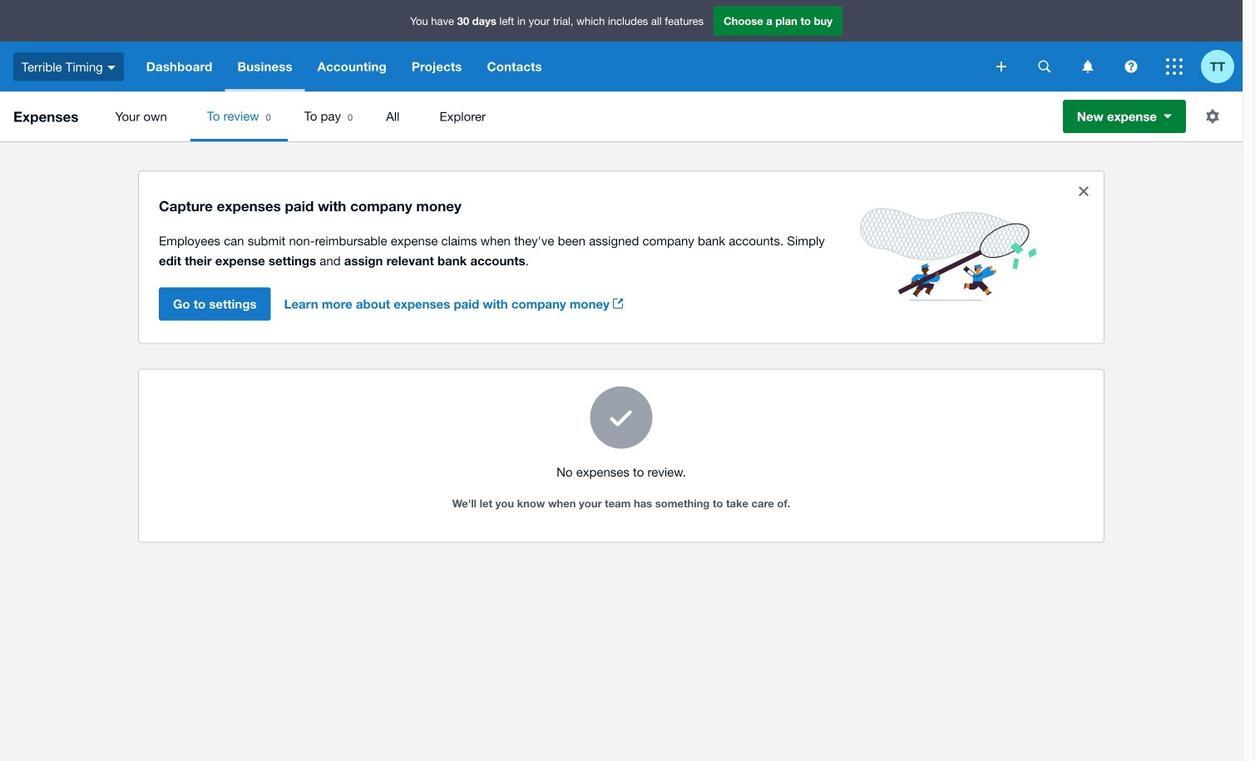 Task type: vqa. For each thing, say whether or not it's contained in the screenshot.
right the Howard
no



Task type: locate. For each thing, give the bounding box(es) containing it.
banner
[[0, 0, 1243, 92]]

2 horizontal spatial svg image
[[1167, 58, 1183, 75]]

status
[[139, 171, 1104, 343]]

postal workers catching money image
[[840, 188, 1057, 321]]

svg image
[[1039, 60, 1051, 73], [1083, 60, 1094, 73], [997, 62, 1007, 72]]

svg image
[[1167, 58, 1183, 75], [1126, 60, 1138, 73], [107, 66, 115, 70]]



Task type: describe. For each thing, give the bounding box(es) containing it.
settings menu image
[[1197, 100, 1230, 133]]

1 horizontal spatial svg image
[[1126, 60, 1138, 73]]

0 horizontal spatial svg image
[[107, 66, 115, 70]]

0 horizontal spatial svg image
[[997, 62, 1007, 72]]

1 horizontal spatial svg image
[[1039, 60, 1051, 73]]

2 horizontal spatial svg image
[[1083, 60, 1094, 73]]



